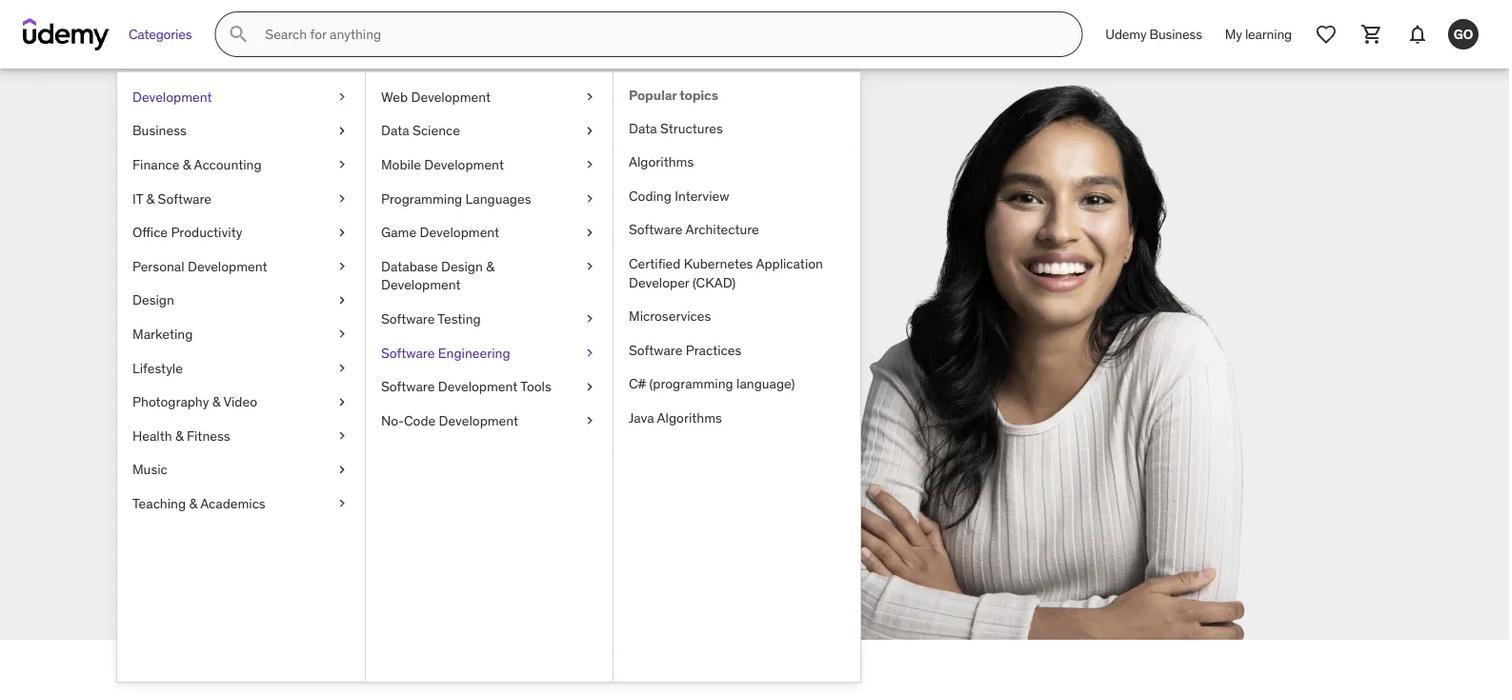 Task type: locate. For each thing, give the bounding box(es) containing it.
music link
[[117, 453, 365, 487]]

programming languages
[[381, 190, 531, 207]]

xsmall image inside finance & accounting "link"
[[334, 156, 350, 174]]

software down 'software testing'
[[381, 344, 435, 361]]

certified
[[629, 255, 681, 272]]

development down categories dropdown button
[[132, 88, 212, 105]]

us
[[287, 291, 338, 351]]

software for software development tools
[[381, 378, 435, 395]]

personal development
[[132, 258, 267, 275]]

photography & video
[[132, 393, 257, 411]]

xsmall image inside personal development link
[[334, 257, 350, 276]]

xsmall image inside mobile development link
[[582, 156, 597, 174]]

& right the finance
[[183, 156, 191, 173]]

(ckad)
[[693, 274, 736, 291]]

database design & development
[[381, 258, 494, 294]]

& for academics
[[189, 495, 197, 512]]

lifestyle link
[[117, 351, 365, 385]]

an
[[249, 356, 268, 379]]

software up code
[[381, 378, 435, 395]]

development down database
[[381, 276, 461, 294]]

certified kubernetes application developer (ckad) link
[[614, 247, 861, 300]]

shopping cart with 0 items image
[[1361, 23, 1384, 46]]

xsmall image inside software testing link
[[582, 310, 597, 329]]

practices
[[686, 342, 742, 359]]

xsmall image inside software engineering link
[[582, 344, 597, 362]]

xsmall image
[[582, 88, 597, 106], [334, 122, 350, 140], [582, 122, 597, 140], [334, 156, 350, 174], [582, 156, 597, 174], [582, 223, 597, 242], [334, 291, 350, 310], [582, 310, 597, 329], [334, 325, 350, 344], [334, 359, 350, 378], [582, 378, 597, 396], [334, 427, 350, 446], [334, 461, 350, 479], [334, 495, 350, 513]]

development up the science
[[411, 88, 491, 105]]

—
[[218, 381, 233, 404]]

get started
[[290, 434, 370, 453]]

development
[[132, 88, 212, 105], [411, 88, 491, 105], [424, 156, 504, 173], [420, 224, 499, 241], [188, 258, 267, 275], [381, 276, 461, 294], [438, 378, 518, 395], [439, 412, 519, 429]]

data science
[[381, 122, 460, 139]]

c# (programming language) link
[[614, 367, 861, 401]]

xsmall image inside 'game development' link
[[582, 223, 597, 242]]

it & software link
[[117, 182, 365, 216]]

tools
[[521, 378, 552, 395]]

xsmall image inside the teaching & academics link
[[334, 495, 350, 513]]

xsmall image for business
[[334, 122, 350, 140]]

it & software
[[132, 190, 212, 207]]

xsmall image for database design & development
[[582, 257, 597, 276]]

& right it
[[146, 190, 155, 207]]

0 vertical spatial algorithms
[[629, 153, 694, 170]]

xsmall image inside development link
[[334, 88, 350, 106]]

xsmall image inside the design link
[[334, 291, 350, 310]]

business right udemy
[[1150, 25, 1202, 43]]

design down game development
[[441, 258, 483, 275]]

code
[[404, 412, 436, 429]]

& right health at the left of the page
[[175, 427, 183, 444]]

data structures link
[[614, 111, 861, 145]]

algorithms inside java algorithms link
[[657, 409, 722, 427]]

coding interview link
[[614, 179, 861, 213]]

xsmall image inside health & fitness link
[[334, 427, 350, 446]]

software inside software practices link
[[629, 342, 683, 359]]

& down 'game development' link
[[486, 258, 494, 275]]

data inside data science link
[[381, 122, 409, 139]]

software development tools
[[381, 378, 552, 395]]

xsmall image for software testing
[[582, 310, 597, 329]]

xsmall image inside photography & video link
[[334, 393, 350, 412]]

software up the office productivity
[[158, 190, 212, 207]]

software architecture link
[[614, 213, 861, 247]]

xsmall image for marketing
[[334, 325, 350, 344]]

language)
[[737, 376, 795, 393]]

teach
[[317, 238, 441, 298]]

1 vertical spatial algorithms
[[657, 409, 722, 427]]

data for data science
[[381, 122, 409, 139]]

software architecture
[[629, 221, 759, 238]]

including
[[238, 381, 311, 404]]

xsmall image inside music link
[[334, 461, 350, 479]]

software inside software engineering link
[[381, 344, 435, 361]]

categories
[[129, 25, 192, 43]]

become
[[177, 356, 244, 379]]

finance & accounting link
[[117, 148, 365, 182]]

1 horizontal spatial data
[[629, 119, 657, 137]]

xsmall image for music
[[334, 461, 350, 479]]

xsmall image for programming languages
[[582, 189, 597, 208]]

get started link
[[177, 421, 482, 467]]

data for data structures
[[629, 119, 657, 137]]

design down "personal"
[[132, 292, 174, 309]]

fitness
[[187, 427, 230, 444]]

xsmall image for personal development
[[334, 257, 350, 276]]

data down web
[[381, 122, 409, 139]]

xsmall image inside programming languages link
[[582, 189, 597, 208]]

personal development link
[[117, 250, 365, 284]]

xsmall image for design
[[334, 291, 350, 310]]

development up programming languages
[[424, 156, 504, 173]]

software inside software testing link
[[381, 310, 435, 327]]

data inside data structures link
[[629, 119, 657, 137]]

teaching & academics link
[[117, 487, 365, 521]]

coding interview
[[629, 187, 729, 204]]

change
[[390, 356, 450, 379]]

my
[[1225, 25, 1242, 43]]

design
[[441, 258, 483, 275], [132, 292, 174, 309]]

categories button
[[117, 11, 203, 57]]

c# (programming language)
[[629, 376, 795, 393]]

software for software practices
[[629, 342, 683, 359]]

xsmall image inside marketing link
[[334, 325, 350, 344]]

academics
[[200, 495, 266, 512]]

xsmall image inside business link
[[334, 122, 350, 140]]

xsmall image for data science
[[582, 122, 597, 140]]

xsmall image inside web development link
[[582, 88, 597, 106]]

xsmall image inside no-code development link
[[582, 412, 597, 430]]

(programming
[[650, 376, 733, 393]]

accounting
[[194, 156, 262, 173]]

notifications image
[[1407, 23, 1429, 46]]

algorithms up coding
[[629, 153, 694, 170]]

kubernetes
[[684, 255, 753, 272]]

health & fitness link
[[117, 419, 365, 453]]

& inside "link"
[[183, 156, 191, 173]]

business up the finance
[[132, 122, 187, 139]]

1 vertical spatial business
[[132, 122, 187, 139]]

1 vertical spatial design
[[132, 292, 174, 309]]

algorithms down (programming
[[657, 409, 722, 427]]

photography & video link
[[117, 385, 365, 419]]

go link
[[1441, 11, 1487, 57]]

0 horizontal spatial data
[[381, 122, 409, 139]]

languages
[[466, 190, 531, 207]]

algorithms
[[629, 153, 694, 170], [657, 409, 722, 427]]

& right 'teaching'
[[189, 495, 197, 512]]

popular
[[629, 87, 677, 104]]

software inside "it & software" link
[[158, 190, 212, 207]]

photography
[[132, 393, 209, 411]]

testing
[[438, 310, 481, 327]]

software inside software development tools link
[[381, 378, 435, 395]]

xsmall image inside "it & software" link
[[334, 189, 350, 208]]

software inside software architecture link
[[629, 221, 683, 238]]

software engineering link
[[366, 336, 613, 370]]

software up certified
[[629, 221, 683, 238]]

web
[[381, 88, 408, 105]]

software up change
[[381, 310, 435, 327]]

xsmall image
[[334, 88, 350, 106], [334, 189, 350, 208], [582, 189, 597, 208], [334, 223, 350, 242], [334, 257, 350, 276], [582, 257, 597, 276], [582, 344, 597, 362], [334, 393, 350, 412], [582, 412, 597, 430]]

web development link
[[366, 80, 613, 114]]

xsmall image for it & software
[[334, 189, 350, 208]]

& for accounting
[[183, 156, 191, 173]]

xsmall image inside software development tools link
[[582, 378, 597, 396]]

software testing link
[[366, 302, 613, 336]]

data
[[629, 119, 657, 137], [381, 122, 409, 139]]

microservices
[[629, 308, 711, 325]]

xsmall image inside the office productivity link
[[334, 223, 350, 242]]

design link
[[117, 284, 365, 317]]

xsmall image for office productivity
[[334, 223, 350, 242]]

1 horizontal spatial design
[[441, 258, 483, 275]]

software down microservices
[[629, 342, 683, 359]]

1 horizontal spatial business
[[1150, 25, 1202, 43]]

xsmall image inside lifestyle link
[[334, 359, 350, 378]]

interview
[[675, 187, 729, 204]]

xsmall image for lifestyle
[[334, 359, 350, 378]]

your
[[316, 381, 351, 404]]

development down software development tools link
[[439, 412, 519, 429]]

software for software testing
[[381, 310, 435, 327]]

data down popular
[[629, 119, 657, 137]]

xsmall image for no-code development
[[582, 412, 597, 430]]

xsmall image inside data science link
[[582, 122, 597, 140]]

software practices
[[629, 342, 742, 359]]

development down programming languages
[[420, 224, 499, 241]]

web development
[[381, 88, 491, 105]]

software for software engineering
[[381, 344, 435, 361]]

& for software
[[146, 190, 155, 207]]

& for fitness
[[175, 427, 183, 444]]

0 vertical spatial design
[[441, 258, 483, 275]]

udemy business
[[1106, 25, 1202, 43]]

& left the video
[[212, 393, 220, 411]]

business
[[1150, 25, 1202, 43], [132, 122, 187, 139]]

xsmall image inside database design & development link
[[582, 257, 597, 276]]

instructor
[[273, 356, 351, 379]]



Task type: vqa. For each thing, say whether or not it's contained in the screenshot.
Practices in the left of the page
yes



Task type: describe. For each thing, give the bounding box(es) containing it.
music
[[132, 461, 167, 478]]

xsmall image for software development tools
[[582, 378, 597, 396]]

game development
[[381, 224, 499, 241]]

engineering
[[438, 344, 510, 361]]

my learning link
[[1214, 11, 1304, 57]]

health & fitness
[[132, 427, 230, 444]]

c#
[[629, 376, 646, 393]]

mobile
[[381, 156, 421, 173]]

algorithms link
[[614, 145, 861, 179]]

game development link
[[366, 216, 613, 250]]

lives
[[177, 381, 213, 404]]

mobile development link
[[366, 148, 613, 182]]

no-
[[381, 412, 404, 429]]

submit search image
[[227, 23, 250, 46]]

my learning
[[1225, 25, 1292, 43]]

science
[[413, 122, 460, 139]]

software for software architecture
[[629, 221, 683, 238]]

health
[[132, 427, 172, 444]]

go
[[1454, 25, 1474, 43]]

structures
[[660, 119, 723, 137]]

xsmall image for development
[[334, 88, 350, 106]]

development link
[[117, 80, 365, 114]]

xsmall image for teaching & academics
[[334, 495, 350, 513]]

microservices link
[[614, 300, 861, 333]]

xsmall image for health & fitness
[[334, 427, 350, 446]]

xsmall image for finance & accounting
[[334, 156, 350, 174]]

0 horizontal spatial design
[[132, 292, 174, 309]]

xsmall image for photography & video
[[334, 393, 350, 412]]

data structures
[[629, 119, 723, 137]]

office productivity
[[132, 224, 242, 241]]

come teach with us become an instructor and change lives — including your own
[[177, 238, 450, 404]]

data science link
[[366, 114, 613, 148]]

software practices link
[[614, 333, 861, 367]]

software engineering element
[[613, 72, 861, 682]]

programming languages link
[[366, 182, 613, 216]]

& for video
[[212, 393, 220, 411]]

database
[[381, 258, 438, 275]]

xsmall image for mobile development
[[582, 156, 597, 174]]

teaching & academics
[[132, 495, 266, 512]]

productivity
[[171, 224, 242, 241]]

finance
[[132, 156, 180, 173]]

wishlist image
[[1315, 23, 1338, 46]]

programming
[[381, 190, 462, 207]]

software development tools link
[[366, 370, 613, 404]]

mobile development
[[381, 156, 504, 173]]

started
[[318, 434, 370, 453]]

xsmall image for web development
[[582, 88, 597, 106]]

udemy business link
[[1094, 11, 1214, 57]]

game
[[381, 224, 417, 241]]

and
[[355, 356, 386, 379]]

java algorithms
[[629, 409, 722, 427]]

design inside database design & development
[[441, 258, 483, 275]]

development down engineering
[[438, 378, 518, 395]]

architecture
[[686, 221, 759, 238]]

development inside database design & development
[[381, 276, 461, 294]]

no-code development link
[[366, 404, 613, 438]]

& inside database design & development
[[486, 258, 494, 275]]

topics
[[680, 87, 718, 104]]

learning
[[1245, 25, 1292, 43]]

software engineering
[[381, 344, 510, 361]]

algorithms inside 'algorithms' link
[[629, 153, 694, 170]]

finance & accounting
[[132, 156, 262, 173]]

developer
[[629, 274, 689, 291]]

video
[[223, 393, 257, 411]]

personal
[[132, 258, 184, 275]]

xsmall image for game development
[[582, 223, 597, 242]]

0 vertical spatial business
[[1150, 25, 1202, 43]]

udemy
[[1106, 25, 1147, 43]]

business link
[[117, 114, 365, 148]]

teaching
[[132, 495, 186, 512]]

it
[[132, 190, 143, 207]]

Search for anything text field
[[261, 18, 1059, 51]]

java
[[629, 409, 654, 427]]

marketing link
[[117, 317, 365, 351]]

0 horizontal spatial business
[[132, 122, 187, 139]]

get
[[290, 434, 315, 453]]

java algorithms link
[[614, 401, 861, 435]]

lifestyle
[[132, 359, 183, 377]]

software testing
[[381, 310, 481, 327]]

with
[[177, 291, 278, 351]]

xsmall image for software engineering
[[582, 344, 597, 362]]

development down the office productivity link
[[188, 258, 267, 275]]

udemy image
[[23, 18, 110, 51]]



